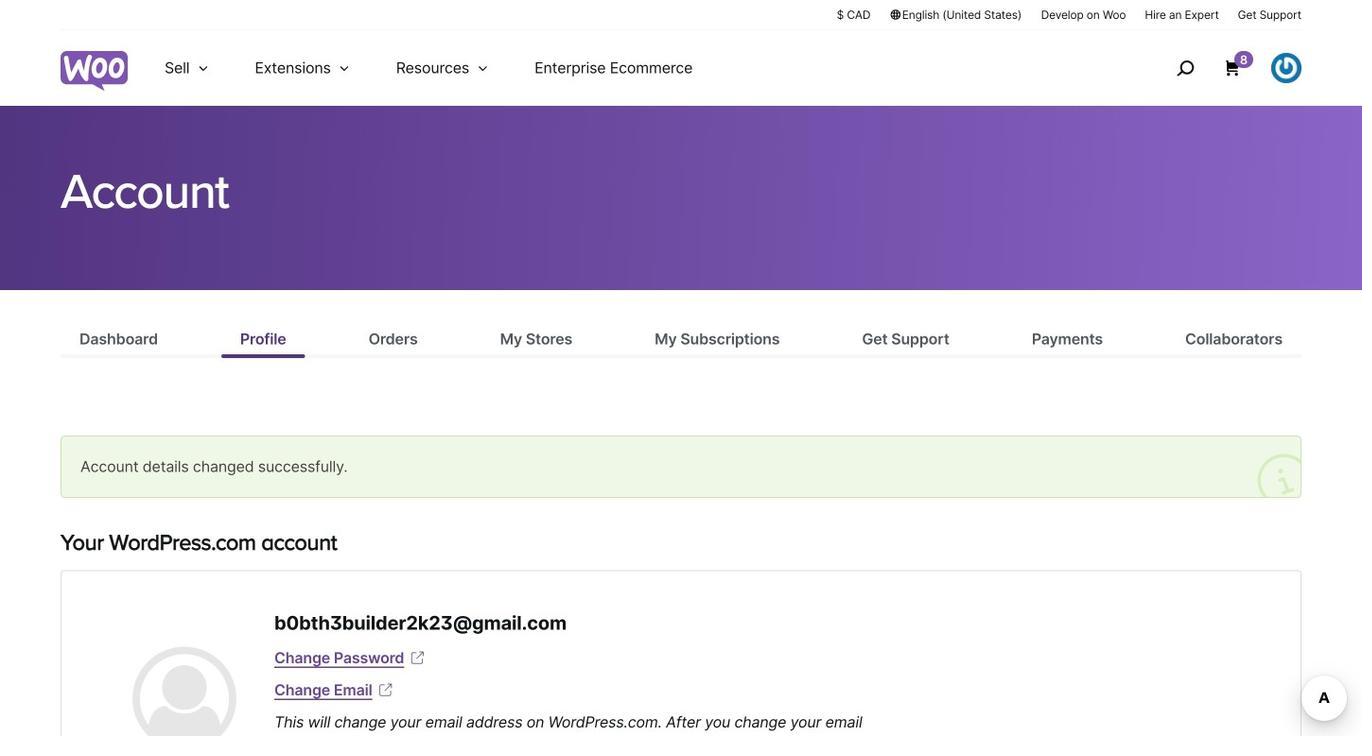 Task type: locate. For each thing, give the bounding box(es) containing it.
gravatar image image
[[132, 647, 236, 737]]

service navigation menu element
[[1136, 37, 1302, 99]]

alert
[[61, 436, 1302, 499]]

external link image
[[376, 681, 395, 700]]



Task type: vqa. For each thing, say whether or not it's contained in the screenshot.
PAYMENT
no



Task type: describe. For each thing, give the bounding box(es) containing it.
search image
[[1170, 53, 1200, 83]]

external link image
[[408, 649, 427, 668]]

open account menu image
[[1271, 53, 1302, 83]]



